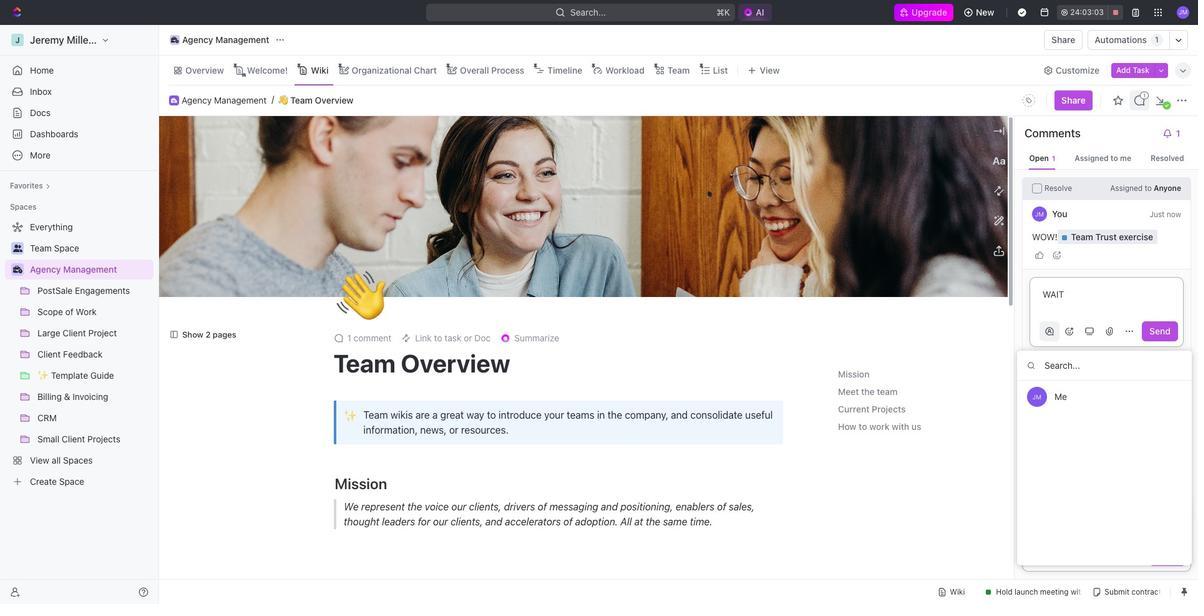 Task type: describe. For each thing, give the bounding box(es) containing it.
for
[[418, 517, 430, 528]]

favorites
[[10, 181, 43, 190]]

now
[[1167, 210, 1182, 219]]

sales,
[[729, 502, 755, 513]]

task
[[1133, 65, 1150, 75]]

with
[[892, 422, 910, 432]]

0 vertical spatial meet
[[838, 387, 859, 397]]

company,
[[625, 410, 669, 421]]

resolved
[[1151, 154, 1185, 163]]

1 vertical spatial jm
[[1033, 393, 1042, 401]]

0 vertical spatial meet the team
[[838, 387, 898, 397]]

2
[[206, 330, 211, 340]]

Resolve checkbox
[[1033, 184, 1043, 194]]

0 horizontal spatial our
[[433, 517, 448, 528]]

team link
[[665, 61, 690, 79]]

✨
[[344, 409, 357, 422]]

timeline link
[[545, 61, 583, 79]]

show 2 pages
[[182, 330, 236, 340]]

1 horizontal spatial team
[[877, 387, 898, 397]]

comments
[[1025, 127, 1081, 140]]

24:03:03
[[1071, 7, 1104, 17]]

a
[[433, 410, 438, 421]]

1 for 1 comment
[[347, 333, 351, 344]]

useful
[[746, 410, 773, 421]]

introduce
[[499, 410, 542, 421]]

team trust exercise
[[1072, 232, 1154, 242]]

list link
[[711, 61, 728, 79]]

👋
[[279, 95, 289, 105]]

to inside 'team wikis are a great way to introduce your teams in the company, and consolidate useful information, news, or resources.'
[[487, 410, 496, 421]]

0 vertical spatial agency
[[182, 34, 213, 45]]

you
[[1053, 209, 1068, 219]]

1 vertical spatial clients,
[[451, 517, 483, 528]]

to for assigned to me
[[1111, 154, 1119, 163]]

projects
[[872, 404, 906, 415]]

0 vertical spatial our
[[451, 502, 466, 513]]

0 vertical spatial overview
[[185, 65, 224, 75]]

assigned to me
[[1075, 154, 1132, 163]]

to for how to work with us
[[859, 422, 868, 432]]

1 vertical spatial agency management
[[182, 95, 267, 105]]

team for team overview
[[334, 349, 396, 378]]

0 vertical spatial management
[[216, 34, 269, 45]]

1 vertical spatial overview
[[315, 95, 354, 105]]

upgrade
[[912, 7, 948, 17]]

1 for 1
[[1156, 35, 1159, 44]]

docs link
[[5, 103, 154, 123]]

team for team wikis are a great way to introduce your teams in the company, and consolidate useful information, news, or resources.
[[364, 410, 388, 421]]

team right 👋
[[291, 95, 313, 105]]

positioning,
[[620, 502, 673, 513]]

24:03:03 button
[[1058, 5, 1124, 20]]

us
[[912, 422, 922, 432]]

your
[[544, 410, 564, 421]]

automations
[[1095, 34, 1148, 45]]

the inside 'team wikis are a great way to introduce your teams in the company, and consolidate useful information, news, or resources.'
[[608, 410, 623, 421]]

2 vertical spatial overview
[[401, 349, 511, 378]]

management inside tree
[[63, 264, 117, 275]]

wiki
[[311, 65, 329, 75]]

👋 team overview
[[279, 95, 354, 105]]

add
[[1117, 65, 1131, 75]]

inbox link
[[5, 82, 154, 102]]

adoption.
[[575, 517, 618, 528]]

resolve
[[1045, 184, 1073, 193]]

sidebar navigation
[[0, 25, 159, 604]]

workload
[[606, 65, 645, 75]]

current projects
[[838, 404, 906, 415]]

great
[[441, 410, 464, 421]]

trust
[[1096, 232, 1117, 242]]

1 comment
[[347, 333, 392, 344]]

current
[[838, 404, 870, 415]]

leaders
[[382, 517, 415, 528]]

time.
[[690, 517, 713, 528]]

0 vertical spatial agency management
[[182, 34, 269, 45]]

way
[[467, 410, 485, 421]]

how to work with us
[[838, 422, 922, 432]]

Search... text field
[[1018, 351, 1192, 381]]

me
[[1121, 154, 1132, 163]]

1 vertical spatial send
[[1158, 551, 1179, 561]]

all
[[621, 517, 632, 528]]

1 vertical spatial management
[[214, 95, 267, 105]]

favorites button
[[5, 179, 55, 194]]

agency management link for the middle business time icon
[[182, 95, 267, 106]]

organizational
[[352, 65, 412, 75]]

how
[[838, 422, 857, 432]]

dashboards link
[[5, 124, 154, 144]]

1 vertical spatial meet the team
[[335, 578, 433, 595]]

new button
[[959, 2, 1002, 22]]

wait
[[1043, 289, 1067, 300]]

resources.
[[461, 425, 509, 436]]

pages
[[213, 330, 236, 340]]

⌘k
[[717, 7, 731, 17]]

and inside 'team wikis are a great way to introduce your teams in the company, and consolidate useful information, news, or resources.'
[[671, 410, 688, 421]]

teams
[[567, 410, 595, 421]]

welcome! link
[[245, 61, 288, 79]]

information,
[[364, 425, 418, 436]]

just
[[1150, 210, 1165, 219]]

home link
[[5, 61, 154, 81]]

overall
[[460, 65, 489, 75]]

0 vertical spatial send
[[1150, 326, 1171, 337]]

team for team trust exercise
[[1072, 232, 1094, 242]]



Task type: locate. For each thing, give the bounding box(es) containing it.
1 horizontal spatial assigned
[[1111, 184, 1143, 193]]

2 vertical spatial agency
[[30, 264, 61, 275]]

0 vertical spatial team
[[877, 387, 898, 397]]

enablers
[[676, 502, 715, 513]]

agency management
[[182, 34, 269, 45], [182, 95, 267, 105], [30, 264, 117, 275]]

overview link
[[183, 61, 224, 79]]

0 vertical spatial and
[[671, 410, 688, 421]]

team left list link
[[668, 65, 690, 75]]

1 vertical spatial meet
[[335, 578, 370, 595]]

agency for agency management 'link' related to the middle business time icon
[[182, 95, 212, 105]]

jm
[[1036, 210, 1045, 218], [1033, 393, 1042, 401]]

to up just
[[1145, 184, 1152, 193]]

0 vertical spatial share
[[1052, 34, 1076, 45]]

team left trust
[[1072, 232, 1094, 242]]

clients, right for
[[451, 517, 483, 528]]

2 vertical spatial agency management
[[30, 264, 117, 275]]

mission up current
[[838, 369, 870, 380]]

timeline
[[548, 65, 583, 75]]

docs
[[30, 107, 51, 118]]

drivers
[[504, 502, 535, 513]]

team up information,
[[364, 410, 388, 421]]

0 vertical spatial send button
[[1143, 322, 1179, 341]]

to right way
[[487, 410, 496, 421]]

1 horizontal spatial meet the team
[[838, 387, 898, 397]]

our right the voice
[[451, 502, 466, 513]]

0 horizontal spatial and
[[485, 517, 502, 528]]

1 vertical spatial share
[[1062, 95, 1086, 106]]

inbox
[[30, 86, 52, 97]]

agency
[[182, 34, 213, 45], [182, 95, 212, 105], [30, 264, 61, 275]]

upgrade link
[[894, 4, 954, 21]]

1 horizontal spatial meet
[[838, 387, 859, 397]]

assigned for assigned to me
[[1075, 154, 1109, 163]]

our down the voice
[[433, 517, 448, 528]]

agency inside tree
[[30, 264, 61, 275]]

messaging
[[549, 502, 598, 513]]

in
[[597, 410, 605, 421]]

1 vertical spatial our
[[433, 517, 448, 528]]

of up accelerators
[[538, 502, 547, 513]]

welcome!
[[247, 65, 288, 75]]

same
[[663, 517, 687, 528]]

our
[[451, 502, 466, 513], [433, 517, 448, 528]]

agency management link for business time icon in "agency management" tree
[[30, 260, 151, 280]]

and
[[671, 410, 688, 421], [601, 502, 618, 513], [485, 517, 502, 528]]

agency for agency management 'link' in the tree
[[30, 264, 61, 275]]

dashboards
[[30, 129, 78, 139]]

jm left me on the right bottom of page
[[1033, 393, 1042, 401]]

meet the team
[[838, 387, 898, 397], [335, 578, 433, 595]]

agency management inside tree
[[30, 264, 117, 275]]

overview
[[185, 65, 224, 75], [315, 95, 354, 105], [401, 349, 511, 378]]

spaces
[[10, 202, 36, 212]]

to left me
[[1111, 154, 1119, 163]]

chart
[[414, 65, 437, 75]]

represent
[[361, 502, 405, 513]]

and left accelerators
[[485, 517, 502, 528]]

at
[[634, 517, 643, 528]]

customize button
[[1040, 61, 1104, 79]]

0 vertical spatial business time image
[[171, 37, 179, 43]]

management
[[216, 34, 269, 45], [214, 95, 267, 105], [63, 264, 117, 275]]

and right company,
[[671, 410, 688, 421]]

workload link
[[603, 61, 645, 79]]

assigned down me
[[1111, 184, 1143, 193]]

0 horizontal spatial overview
[[185, 65, 224, 75]]

organizational chart link
[[349, 61, 437, 79]]

work
[[870, 422, 890, 432]]

organizational chart
[[352, 65, 437, 75]]

share inside button
[[1052, 34, 1076, 45]]

share up customize button
[[1052, 34, 1076, 45]]

just now
[[1150, 210, 1182, 219]]

new
[[976, 7, 995, 17]]

0 vertical spatial assigned
[[1075, 154, 1109, 163]]

and up adoption.
[[601, 502, 618, 513]]

business time image inside "agency management" tree
[[13, 266, 22, 273]]

1 right automations
[[1156, 35, 1159, 44]]

thought
[[344, 517, 379, 528]]

1 vertical spatial agency
[[182, 95, 212, 105]]

team inside 'team wikis are a great way to introduce your teams in the company, and consolidate useful information, news, or resources.'
[[364, 410, 388, 421]]

0 vertical spatial agency management link
[[167, 32, 273, 47]]

team
[[877, 387, 898, 397], [398, 578, 433, 595]]

voice
[[425, 502, 449, 513]]

exercise
[[1120, 232, 1154, 242]]

assigned left me
[[1075, 154, 1109, 163]]

2 vertical spatial business time image
[[13, 266, 22, 273]]

assigned for assigned to
[[1111, 184, 1143, 193]]

wow!
[[1033, 232, 1058, 242]]

open
[[1030, 154, 1049, 163]]

wiki link
[[309, 61, 329, 79]]

1 vertical spatial and
[[601, 502, 618, 513]]

2 horizontal spatial of
[[717, 502, 726, 513]]

mission up we
[[335, 475, 387, 493]]

1 vertical spatial mission
[[335, 475, 387, 493]]

1 horizontal spatial mission
[[838, 369, 870, 380]]

or
[[449, 425, 459, 436]]

of left sales,
[[717, 502, 726, 513]]

1 vertical spatial business time image
[[171, 98, 177, 103]]

2 horizontal spatial and
[[671, 410, 688, 421]]

we
[[344, 502, 359, 513]]

2 horizontal spatial overview
[[401, 349, 511, 378]]

0 vertical spatial clients,
[[469, 502, 501, 513]]

to for assigned to
[[1145, 184, 1152, 193]]

of down messaging
[[563, 517, 573, 528]]

0 horizontal spatial 1
[[347, 333, 351, 344]]

1 vertical spatial agency management link
[[182, 95, 267, 106]]

overview down wiki
[[315, 95, 354, 105]]

show
[[182, 330, 204, 340]]

0 vertical spatial jm
[[1036, 210, 1045, 218]]

clients,
[[469, 502, 501, 513], [451, 517, 483, 528]]

1 left comment
[[347, 333, 351, 344]]

team down 1 comment
[[334, 349, 396, 378]]

0 horizontal spatial meet
[[335, 578, 370, 595]]

comment
[[354, 333, 392, 344]]

overall process link
[[458, 61, 525, 79]]

2 vertical spatial management
[[63, 264, 117, 275]]

2 vertical spatial and
[[485, 517, 502, 528]]

0 horizontal spatial of
[[538, 502, 547, 513]]

are
[[416, 410, 430, 421]]

to right how
[[859, 422, 868, 432]]

overview up great on the left of the page
[[401, 349, 511, 378]]

consolidate
[[691, 410, 743, 421]]

1 vertical spatial assigned
[[1111, 184, 1143, 193]]

share down customize button
[[1062, 95, 1086, 106]]

me
[[1055, 391, 1068, 402]]

1 horizontal spatial our
[[451, 502, 466, 513]]

business time image
[[171, 37, 179, 43], [171, 98, 177, 103], [13, 266, 22, 273]]

agency management link inside tree
[[30, 260, 151, 280]]

1 horizontal spatial 1
[[1156, 35, 1159, 44]]

1 horizontal spatial and
[[601, 502, 618, 513]]

1 vertical spatial 1
[[347, 333, 351, 344]]

add task
[[1117, 65, 1150, 75]]

team overview
[[334, 349, 511, 378]]

team
[[668, 65, 690, 75], [291, 95, 313, 105], [1072, 232, 1094, 242], [334, 349, 396, 378], [364, 410, 388, 421]]

home
[[30, 65, 54, 76]]

1 horizontal spatial overview
[[315, 95, 354, 105]]

0 vertical spatial 1
[[1156, 35, 1159, 44]]

we represent the voice our clients, drivers of messaging and positioning, enablers of sales, thought leaders for our clients, and accelerators of adoption. all at the same time.
[[344, 502, 757, 528]]

add task button
[[1112, 63, 1155, 78]]

0 vertical spatial mission
[[838, 369, 870, 380]]

accelerators
[[505, 517, 561, 528]]

process
[[492, 65, 525, 75]]

wikis
[[391, 410, 413, 421]]

2 vertical spatial agency management link
[[30, 260, 151, 280]]

news,
[[420, 425, 447, 436]]

the
[[862, 387, 875, 397], [608, 410, 623, 421], [407, 502, 422, 513], [646, 517, 660, 528], [373, 578, 395, 595]]

1 horizontal spatial of
[[563, 517, 573, 528]]

agency management tree
[[5, 217, 154, 492]]

share
[[1052, 34, 1076, 45], [1062, 95, 1086, 106]]

team wikis are a great way to introduce your teams in the company, and consolidate useful information, news, or resources.
[[364, 410, 776, 436]]

to
[[1111, 154, 1119, 163], [1145, 184, 1152, 193], [487, 410, 496, 421], [859, 422, 868, 432]]

1 vertical spatial send button
[[1150, 546, 1186, 566]]

assigned
[[1075, 154, 1109, 163], [1111, 184, 1143, 193]]

search...
[[571, 7, 606, 17]]

1 vertical spatial team
[[398, 578, 433, 595]]

overview left welcome! link
[[185, 65, 224, 75]]

0 horizontal spatial team
[[398, 578, 433, 595]]

jm left you
[[1036, 210, 1045, 218]]

overall process
[[460, 65, 525, 75]]

0 horizontal spatial meet the team
[[335, 578, 433, 595]]

customize
[[1056, 65, 1100, 75]]

0 horizontal spatial assigned
[[1075, 154, 1109, 163]]

0 horizontal spatial mission
[[335, 475, 387, 493]]

clients, left "drivers"
[[469, 502, 501, 513]]

list
[[713, 65, 728, 75]]



Task type: vqa. For each thing, say whether or not it's contained in the screenshot.
...and
no



